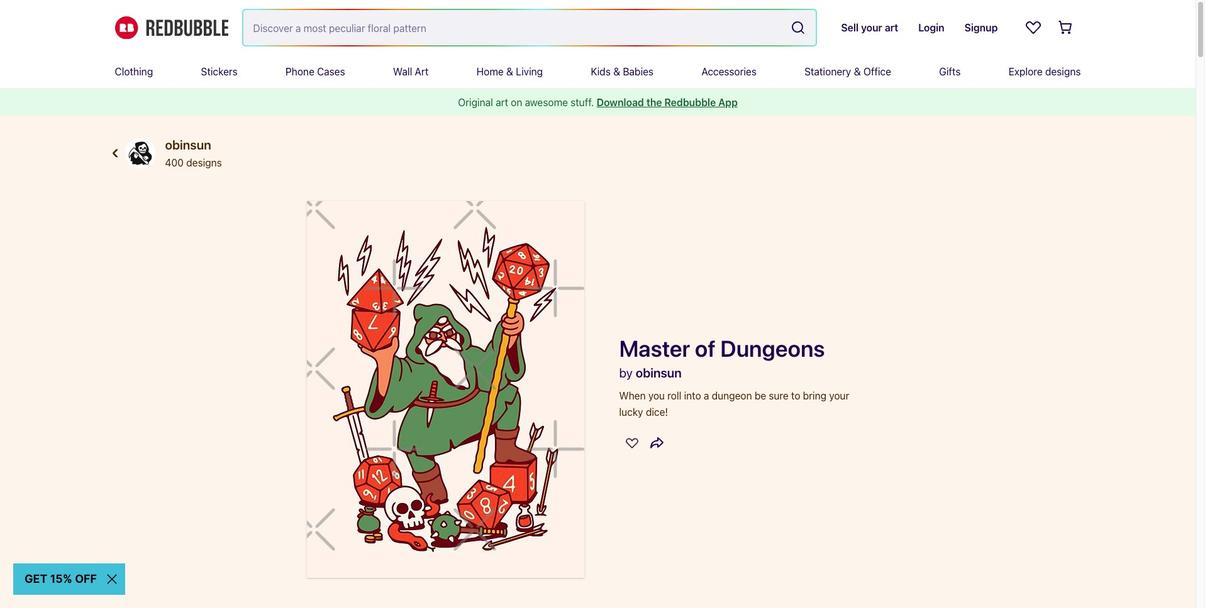 Task type: vqa. For each thing, say whether or not it's contained in the screenshot.
"Home & Living"
yes



Task type: locate. For each thing, give the bounding box(es) containing it.
designs
[[1045, 66, 1081, 77], [186, 157, 222, 169]]

stationery & office
[[805, 66, 891, 77]]

accessories link
[[702, 55, 757, 88]]

0 horizontal spatial obinsun
[[165, 138, 211, 152]]

clothing
[[115, 66, 153, 77]]

1 horizontal spatial obinsun
[[636, 366, 682, 381]]

& for living
[[506, 66, 513, 77]]

1 vertical spatial obinsun
[[636, 366, 682, 381]]

& for babies
[[613, 66, 620, 77]]

0 vertical spatial obinsun
[[165, 138, 211, 152]]

400
[[165, 157, 184, 169]]

babies
[[623, 66, 654, 77]]

3 & from the left
[[854, 66, 861, 77]]

master of dungeons by obinsun
[[619, 335, 825, 381]]

obinsun
[[165, 138, 211, 152], [636, 366, 682, 381]]

stationery & office link
[[805, 55, 891, 88]]

obinsun up 400
[[165, 138, 211, 152]]

accessories
[[702, 66, 757, 77]]

designs right 400
[[186, 157, 222, 169]]

wall art
[[393, 66, 429, 77]]

kids & babies
[[591, 66, 654, 77]]

clothing link
[[115, 55, 153, 88]]

1 horizontal spatial &
[[613, 66, 620, 77]]

1 & from the left
[[506, 66, 513, 77]]

0 vertical spatial designs
[[1045, 66, 1081, 77]]

1 vertical spatial designs
[[186, 157, 222, 169]]

2 & from the left
[[613, 66, 620, 77]]

2 horizontal spatial &
[[854, 66, 861, 77]]

designs right explore
[[1045, 66, 1081, 77]]

original
[[458, 97, 493, 108]]

phone cases
[[286, 66, 345, 77]]

awesome
[[525, 97, 568, 108]]

download the redbubble app link
[[597, 97, 738, 108]]

kids & babies link
[[591, 55, 654, 88]]

&
[[506, 66, 513, 77], [613, 66, 620, 77], [854, 66, 861, 77]]

obinsun inside "master of dungeons by obinsun"
[[636, 366, 682, 381]]

gifts link
[[939, 55, 961, 88]]

0 horizontal spatial designs
[[186, 157, 222, 169]]

designs inside explore designs link
[[1045, 66, 1081, 77]]

home & living link
[[477, 55, 543, 88]]

sure
[[769, 391, 789, 402]]

explore
[[1009, 66, 1043, 77]]

1 horizontal spatial designs
[[1045, 66, 1081, 77]]

designs inside the obinsun 400 designs
[[186, 157, 222, 169]]

dungeons
[[721, 335, 825, 362]]

office
[[864, 66, 891, 77]]

0 horizontal spatial &
[[506, 66, 513, 77]]

None field
[[243, 10, 816, 45]]

& right kids
[[613, 66, 620, 77]]

& left living
[[506, 66, 513, 77]]

stickers
[[201, 66, 238, 77]]

menu bar
[[115, 55, 1081, 88]]

dice!
[[646, 407, 668, 418]]

obinsun up you
[[636, 366, 682, 381]]

home
[[477, 66, 504, 77]]

a
[[704, 391, 709, 402]]

& left office
[[854, 66, 861, 77]]



Task type: describe. For each thing, give the bounding box(es) containing it.
menu bar containing clothing
[[115, 55, 1081, 88]]

art
[[415, 66, 429, 77]]

home & living
[[477, 66, 543, 77]]

cases
[[317, 66, 345, 77]]

download
[[597, 97, 644, 108]]

explore designs link
[[1009, 55, 1081, 88]]

by
[[619, 366, 633, 381]]

into
[[684, 391, 701, 402]]

Search term search field
[[243, 10, 786, 45]]

your
[[829, 391, 849, 402]]

explore designs
[[1009, 66, 1081, 77]]

master
[[619, 335, 690, 362]]

the
[[647, 97, 662, 108]]

app
[[718, 97, 738, 108]]

phone
[[286, 66, 314, 77]]

to
[[791, 391, 801, 402]]

of
[[695, 335, 716, 362]]

roll
[[668, 391, 682, 402]]

obinsun link
[[636, 364, 682, 383]]

lucky
[[619, 407, 643, 418]]

redbubble
[[665, 97, 716, 108]]

living
[[516, 66, 543, 77]]

when you roll into a dungeon be sure to bring your lucky dice!
[[619, 391, 849, 418]]

stationery
[[805, 66, 851, 77]]

gifts
[[939, 66, 961, 77]]

when
[[619, 391, 646, 402]]

bring
[[803, 391, 827, 402]]

be
[[755, 391, 766, 402]]

obinsun 400 designs
[[165, 138, 222, 169]]

& for office
[[854, 66, 861, 77]]

phone cases link
[[286, 55, 345, 88]]

kids
[[591, 66, 611, 77]]

on
[[511, 97, 522, 108]]

redbubble logo image
[[115, 16, 228, 39]]

wall art link
[[393, 55, 429, 88]]

stuff.
[[571, 97, 594, 108]]

obinsun inside the obinsun 400 designs
[[165, 138, 211, 152]]

stickers link
[[201, 55, 238, 88]]

dungeon
[[712, 391, 752, 402]]

wall
[[393, 66, 412, 77]]

you
[[648, 391, 665, 402]]

art
[[496, 97, 508, 108]]

original art on awesome stuff. download the redbubble app
[[458, 97, 738, 108]]



